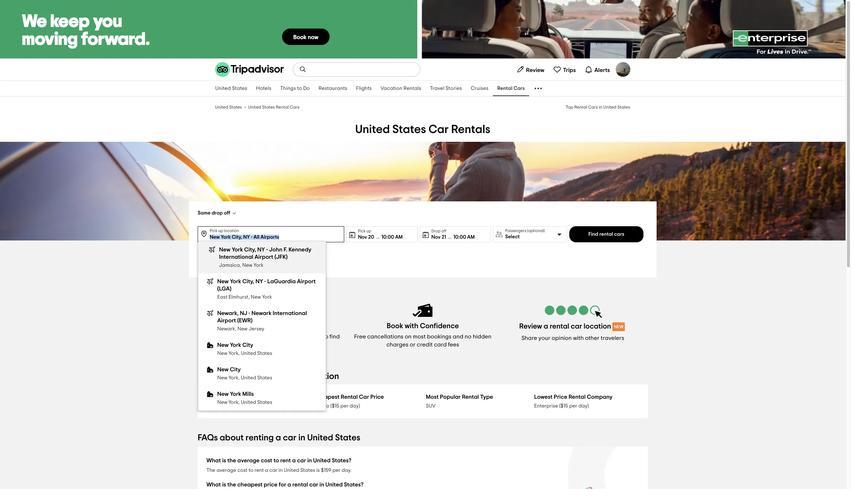 Task type: describe. For each thing, give the bounding box(es) containing it.
0 vertical spatial location
[[224, 229, 239, 233]]

most
[[413, 334, 426, 340]]

what for what is the average cost to rent a car in united states?
[[207, 458, 221, 464]]

passengers (optional) select
[[506, 229, 545, 240]]

enterprise
[[535, 404, 559, 409]]

newark
[[252, 310, 272, 316]]

what is the cheapest price for a rental car in united states?
[[207, 482, 364, 488]]

york up newark
[[262, 295, 272, 300]]

states inside new york mills new york, united states
[[258, 400, 273, 405]]

rental down things
[[276, 105, 289, 109]]

united states rental cars
[[248, 105, 300, 109]]

cost
[[260, 394, 273, 400]]

rental up kia rio ($15 per day)
[[341, 394, 358, 400]]

travel stories link
[[426, 81, 467, 96]]

average
[[217, 468, 236, 473]]

find
[[589, 232, 599, 237]]

rent for cost to
[[280, 458, 291, 464]]

card
[[434, 342, 447, 348]]

opinion
[[552, 335, 572, 341]]

the average cost to rent a car in united states is $159 per day.
[[207, 468, 352, 473]]

york for new york city, ny - laguardia airport (lga)
[[230, 279, 242, 285]]

ny for laguardia
[[256, 279, 263, 285]]

type
[[481, 394, 493, 400]]

enterprise ($15 per day)
[[535, 404, 589, 409]]

what for what is the cheapest price for a rental car in united states?
[[207, 482, 221, 488]]

city inside new city new york, united states
[[230, 367, 241, 373]]

hidden
[[473, 334, 492, 340]]

to inside searching over 60,000 locations worldwide to find you the right car at the right price
[[323, 334, 329, 340]]

book
[[387, 323, 403, 330]]

nov 20
[[358, 235, 374, 240]]

search image
[[300, 66, 307, 73]]

(jfk)
[[275, 254, 288, 260]]

drop off
[[432, 229, 447, 233]]

rental left type
[[462, 394, 479, 400]]

0 horizontal spatial off
[[224, 211, 230, 216]]

stories
[[446, 86, 462, 91]]

10:00 for 20
[[382, 235, 394, 240]]

0 vertical spatial with
[[405, 323, 419, 330]]

no
[[465, 334, 472, 340]]

is for what is the average cost to rent a car in united states?
[[222, 458, 226, 464]]

2 newark, from the top
[[218, 327, 237, 332]]

cruises
[[471, 86, 489, 91]]

lowest price rental company
[[535, 394, 613, 400]]

1 day) from the left
[[350, 404, 360, 409]]

york for new york city, ny - john f. kennedy international airport (jfk)
[[232, 247, 243, 253]]

newark, nj - newark international airport (ewr) newark, new jersey
[[218, 310, 307, 332]]

rio
[[322, 404, 330, 409]]

cost to
[[261, 458, 279, 464]]

mills
[[243, 391, 254, 397]]

locations
[[268, 334, 293, 340]]

cheapest
[[314, 394, 340, 400]]

same
[[198, 211, 211, 216]]

1 vertical spatial rentals
[[452, 124, 491, 135]]

east
[[218, 295, 228, 300]]

new york city, ny - laguardia airport (lga) east elmhurst, new york
[[218, 279, 316, 300]]

0 vertical spatial states?
[[332, 458, 352, 464]]

car up the share your opinion with other travelers
[[571, 323, 583, 330]]

hotels
[[256, 86, 272, 91]]

passengers
[[506, 229, 527, 233]]

tripadvisor image
[[215, 62, 284, 77]]

the
[[207, 468, 216, 473]]

things to do link
[[276, 81, 314, 96]]

2 day) from the left
[[579, 404, 589, 409]]

elmhurst,
[[229, 295, 250, 300]]

up for drop off
[[218, 229, 223, 233]]

am for 21
[[468, 235, 475, 240]]

searching over 60,000 locations worldwide to find you the right car at the right price
[[206, 334, 340, 348]]

2 horizontal spatial the
[[280, 342, 289, 348]]

review link
[[514, 62, 548, 77]]

car up the average cost to rent a car in united states is $159 per day.
[[297, 458, 306, 464]]

faqs about renting a car in united states
[[198, 434, 361, 443]]

1 united states from the top
[[215, 86, 247, 91]]

other
[[586, 335, 600, 341]]

new city new york, united states
[[218, 367, 273, 381]]

restaurants link
[[314, 81, 352, 96]]

at
[[273, 342, 279, 348]]

10:00 am for nov 20
[[382, 235, 403, 240]]

york for new york city
[[230, 342, 242, 348]]

(ewr)
[[238, 318, 253, 324]]

united inside new york mills new york, united states
[[241, 400, 257, 405]]

rental up enterprise ($15 per day)
[[569, 394, 586, 400]]

what is the average cost to rent a car in united states?
[[207, 458, 352, 464]]

10:00 am for nov 21
[[454, 235, 475, 240]]

york for new york mills
[[230, 391, 242, 397]]

ny for john
[[258, 247, 265, 253]]

international inside new york city, ny - john f. kennedy international airport (jfk) jamaica, new york
[[219, 254, 254, 260]]

2 vertical spatial to
[[249, 468, 254, 473]]

over
[[234, 334, 246, 340]]

about
[[220, 434, 244, 443]]

alerts link
[[582, 62, 613, 77]]

am for 20
[[396, 235, 403, 240]]

trips
[[563, 67, 576, 73]]

york, inside new city new york, united states
[[229, 376, 240, 381]]

select
[[506, 234, 520, 240]]

review a rental car location new
[[520, 323, 624, 330]]

- for john
[[267, 247, 268, 253]]

top rental cars in united states
[[566, 105, 631, 109]]

worldwide
[[238, 323, 273, 330]]

states inside new york city new york, united states
[[258, 351, 273, 356]]

10:00 for 21
[[454, 235, 466, 240]]

the average
[[228, 458, 260, 464]]

new inside newark, nj - newark international airport (ewr) newark, new jersey
[[238, 327, 248, 332]]

1 horizontal spatial the
[[239, 342, 248, 348]]

30+
[[234, 257, 242, 262]]

car up what is the average cost to rent a car in united states?
[[283, 434, 297, 443]]

review for review
[[527, 67, 545, 73]]

cheapest
[[238, 482, 263, 488]]

1 vertical spatial is
[[317, 468, 320, 473]]

pick up
[[358, 229, 372, 233]]

faqs
[[198, 434, 218, 443]]

a right the renting on the bottom of page
[[276, 434, 281, 443]]

find rental cars button
[[570, 226, 644, 242]]

city, for airport
[[245, 247, 256, 253]]

nov for nov 21
[[432, 235, 441, 240]]

2 right from the left
[[290, 342, 303, 348]]

kia
[[314, 404, 321, 409]]

Search search field
[[310, 66, 414, 73]]

0 vertical spatial to
[[297, 86, 302, 91]]

0 vertical spatial united states link
[[211, 81, 252, 96]]

city inside new york city new york, united states
[[243, 342, 254, 348]]

a down cost to
[[265, 468, 268, 473]]

alerts
[[595, 67, 610, 73]]

advertisement region
[[0, 0, 846, 59]]

per down the lowest price rental company on the right
[[570, 404, 578, 409]]

(optional)
[[528, 229, 545, 233]]

1 vertical spatial states?
[[344, 482, 364, 488]]

suv
[[426, 404, 436, 409]]

driver's
[[198, 257, 216, 262]]

find
[[330, 334, 340, 340]]

for
[[279, 482, 286, 488]]

charges
[[387, 342, 409, 348]]

vacation rentals
[[381, 86, 422, 91]]



Task type: vqa. For each thing, say whether or not it's contained in the screenshot.
Sign in
no



Task type: locate. For each thing, give the bounding box(es) containing it.
up up 20 on the left of page
[[367, 229, 372, 233]]

car for cost
[[249, 394, 259, 400]]

city down new york city new york, united states
[[230, 367, 241, 373]]

0 horizontal spatial price
[[371, 394, 384, 400]]

day) down 'cheapest rental car price'
[[350, 404, 360, 409]]

share
[[522, 335, 538, 341]]

do
[[303, 86, 310, 91]]

1 horizontal spatial rentals
[[452, 124, 491, 135]]

states?
[[332, 458, 352, 464], [344, 482, 364, 488]]

rental cars
[[498, 86, 525, 91]]

10:00 am right 20 on the left of page
[[382, 235, 403, 240]]

1 horizontal spatial 10:00
[[454, 235, 466, 240]]

hotels link
[[252, 81, 276, 96]]

1 horizontal spatial up
[[367, 229, 372, 233]]

2 pick from the left
[[358, 229, 366, 233]]

vacation rentals link
[[376, 81, 426, 96]]

10:00 am right 21
[[454, 235, 475, 240]]

10:00 right 20 on the left of page
[[382, 235, 394, 240]]

the right at
[[280, 342, 289, 348]]

2 nov from the left
[[432, 235, 441, 240]]

1 newark, from the top
[[218, 310, 239, 316]]

rental up opinion
[[550, 323, 570, 330]]

rent up the average cost to rent a car in united states is $159 per day.
[[280, 458, 291, 464]]

0 horizontal spatial city
[[230, 367, 241, 373]]

rentals inside vacation rentals link
[[404, 86, 422, 91]]

what
[[207, 458, 221, 464], [207, 482, 221, 488]]

- for laguardia
[[265, 279, 266, 285]]

city, for elmhurst,
[[243, 279, 255, 285]]

1 vertical spatial airport
[[297, 279, 316, 285]]

0 vertical spatial rent
[[280, 458, 291, 464]]

up down drop
[[218, 229, 223, 233]]

jersey
[[249, 327, 265, 332]]

cars right "top"
[[589, 105, 598, 109]]

2 ($15 from the left
[[560, 404, 569, 409]]

credit
[[417, 342, 433, 348]]

pick up nov 20
[[358, 229, 366, 233]]

am right 21
[[468, 235, 475, 240]]

1 vertical spatial review
[[520, 323, 543, 330]]

1 horizontal spatial price
[[304, 342, 318, 348]]

None search field
[[294, 63, 420, 76]]

free cancellations on most bookings and no hidden charges or credit card fees
[[354, 334, 492, 348]]

City or Airport text field
[[210, 227, 341, 241]]

york up new york city, ny - laguardia airport (lga) east elmhurst, new york
[[254, 263, 264, 268]]

york inside new york mills new york, united states
[[230, 391, 242, 397]]

10:00
[[382, 235, 394, 240], [454, 235, 466, 240]]

rent
[[280, 458, 291, 464], [255, 468, 264, 473]]

1 vertical spatial -
[[265, 279, 266, 285]]

- inside newark, nj - newark international airport (ewr) newark, new jersey
[[249, 310, 251, 316]]

travelers
[[601, 335, 625, 341]]

($15 down the lowest price rental company on the right
[[560, 404, 569, 409]]

average rental car cost
[[207, 394, 273, 400]]

- left john
[[267, 247, 268, 253]]

1 vertical spatial ny
[[256, 279, 263, 285]]

right down worldwide
[[290, 342, 303, 348]]

car inside searching over 60,000 locations worldwide to find you the right car at the right price
[[263, 342, 272, 348]]

ny inside new york city, ny - john f. kennedy international airport (jfk) jamaica, new york
[[258, 247, 265, 253]]

1 10:00 am from the left
[[382, 235, 403, 240]]

york left mills on the left of page
[[230, 391, 242, 397]]

1 vertical spatial newark,
[[218, 327, 237, 332]]

per down 'cheapest rental car price'
[[341, 404, 349, 409]]

1 horizontal spatial am
[[468, 235, 475, 240]]

2 york, from the top
[[229, 376, 240, 381]]

rental right find at the top right of page
[[600, 232, 614, 237]]

travel stories
[[430, 86, 462, 91]]

21
[[442, 235, 446, 240]]

car
[[429, 124, 449, 135], [249, 394, 259, 400], [359, 394, 369, 400]]

airport inside new york city, ny - laguardia airport (lga) east elmhurst, new york
[[297, 279, 316, 285]]

price left for
[[264, 482, 278, 488]]

rental
[[498, 86, 513, 91], [276, 105, 289, 109], [575, 105, 588, 109], [231, 394, 248, 400], [341, 394, 358, 400], [462, 394, 479, 400], [569, 394, 586, 400]]

0 vertical spatial airport
[[255, 254, 274, 260]]

1 horizontal spatial city
[[243, 342, 254, 348]]

per
[[341, 404, 349, 409], [570, 404, 578, 409], [333, 468, 341, 473]]

off up 21
[[442, 229, 447, 233]]

1 horizontal spatial with
[[574, 335, 584, 341]]

to left do
[[297, 86, 302, 91]]

0 horizontal spatial right
[[249, 342, 261, 348]]

1 vertical spatial $159
[[321, 468, 332, 473]]

2 what from the top
[[207, 482, 221, 488]]

company
[[587, 394, 613, 400]]

day)
[[350, 404, 360, 409], [579, 404, 589, 409]]

nov down "drop"
[[432, 235, 441, 240]]

to right cost
[[249, 468, 254, 473]]

city, inside new york city, ny - john f. kennedy international airport (jfk) jamaica, new york
[[245, 247, 256, 253]]

airport inside new york city, ny - john f. kennedy international airport (jfk) jamaica, new york
[[255, 254, 274, 260]]

($15
[[331, 404, 340, 409], [560, 404, 569, 409]]

rent for to
[[255, 468, 264, 473]]

city down the 'over'
[[243, 342, 254, 348]]

rental inside button
[[600, 232, 614, 237]]

0 vertical spatial price
[[304, 342, 318, 348]]

airport up the "searching"
[[218, 318, 236, 324]]

1 vertical spatial with
[[574, 335, 584, 341]]

1 horizontal spatial off
[[442, 229, 447, 233]]

international inside newark, nj - newark international airport (ewr) newark, new jersey
[[273, 310, 307, 316]]

1 horizontal spatial airport
[[255, 254, 274, 260]]

price
[[371, 394, 384, 400], [554, 394, 568, 400]]

1 horizontal spatial 10:00 am
[[454, 235, 475, 240]]

0 vertical spatial york,
[[229, 351, 240, 356]]

is for what is the cheapest price for a rental car in united states?
[[222, 482, 226, 488]]

0 horizontal spatial the
[[228, 482, 236, 488]]

1 horizontal spatial $159
[[321, 468, 332, 473]]

1 vertical spatial city,
[[243, 279, 255, 285]]

airport inside newark, nj - newark international airport (ewr) newark, new jersey
[[218, 318, 236, 324]]

drop
[[432, 229, 441, 233]]

1 vertical spatial off
[[442, 229, 447, 233]]

rental up cost
[[253, 372, 276, 381]]

price
[[304, 342, 318, 348], [264, 482, 278, 488]]

0 vertical spatial -
[[267, 247, 268, 253]]

find rental cars
[[589, 232, 625, 237]]

ny inside new york city, ny - laguardia airport (lga) east elmhurst, new york
[[256, 279, 263, 285]]

pick down same drop off
[[210, 229, 217, 233]]

laguardia
[[268, 279, 296, 285]]

- right nj
[[249, 310, 251, 316]]

vacation
[[381, 86, 403, 91]]

0 horizontal spatial rent
[[255, 468, 264, 473]]

airport down john
[[255, 254, 274, 260]]

1 vertical spatial what
[[207, 482, 221, 488]]

1 horizontal spatial car
[[359, 394, 369, 400]]

the down the average
[[228, 482, 236, 488]]

price inside searching over 60,000 locations worldwide to find you the right car at the right price
[[304, 342, 318, 348]]

2 vertical spatial is
[[222, 482, 226, 488]]

review up share
[[520, 323, 543, 330]]

1 vertical spatial united states link
[[215, 104, 242, 110]]

1 york, from the top
[[229, 351, 240, 356]]

0 horizontal spatial location
[[224, 229, 239, 233]]

share your opinion with other travelers
[[522, 335, 625, 341]]

newark, left nj
[[218, 310, 239, 316]]

0 vertical spatial city
[[243, 342, 254, 348]]

2 vertical spatial -
[[249, 310, 251, 316]]

0 vertical spatial newark,
[[218, 310, 239, 316]]

0 horizontal spatial 10:00
[[382, 235, 394, 240]]

0 horizontal spatial price
[[264, 482, 278, 488]]

0 horizontal spatial $159
[[207, 404, 218, 409]]

0 vertical spatial city,
[[245, 247, 256, 253]]

0 vertical spatial what
[[207, 458, 221, 464]]

1 horizontal spatial rent
[[280, 458, 291, 464]]

2 10:00 am from the left
[[454, 235, 475, 240]]

fees
[[448, 342, 460, 348]]

states? down the 'day.'
[[344, 482, 364, 488]]

1 vertical spatial to
[[323, 334, 329, 340]]

1 up from the left
[[218, 229, 223, 233]]

0 horizontal spatial international
[[219, 254, 254, 260]]

what down 'the'
[[207, 482, 221, 488]]

1 horizontal spatial pick
[[358, 229, 366, 233]]

car for price
[[359, 394, 369, 400]]

york, inside new york city new york, united states
[[229, 351, 240, 356]]

flights link
[[352, 81, 376, 96]]

kia rio ($15 per day)
[[314, 404, 360, 409]]

rental cars link
[[493, 81, 530, 96]]

2 horizontal spatial cars
[[589, 105, 598, 109]]

states inside new city new york, united states
[[258, 376, 273, 381]]

car for rentals
[[429, 124, 449, 135]]

car left at
[[263, 342, 272, 348]]

1 right from the left
[[249, 342, 261, 348]]

2 united states from the top
[[215, 105, 242, 109]]

most
[[426, 394, 439, 400]]

confidence
[[420, 323, 459, 330]]

1 nov from the left
[[358, 235, 367, 240]]

location
[[224, 229, 239, 233], [584, 323, 612, 330]]

0 horizontal spatial am
[[396, 235, 403, 240]]

car right for
[[309, 482, 318, 488]]

1 what from the top
[[207, 458, 221, 464]]

book with confidence
[[387, 323, 459, 330]]

york up 30+
[[232, 247, 243, 253]]

2 horizontal spatial car
[[429, 124, 449, 135]]

0 horizontal spatial airport
[[218, 318, 236, 324]]

driver's age
[[198, 257, 227, 262]]

york, down "you"
[[229, 351, 240, 356]]

car left the information
[[278, 372, 292, 381]]

1 vertical spatial rent
[[255, 468, 264, 473]]

your
[[539, 335, 551, 341]]

rent down cost to
[[255, 468, 264, 473]]

york, down new city new york, united states
[[229, 400, 240, 405]]

jamaica,
[[219, 263, 241, 268]]

york, for mills
[[229, 400, 240, 405]]

0 horizontal spatial up
[[218, 229, 223, 233]]

1 horizontal spatial price
[[554, 394, 568, 400]]

nov 21
[[432, 235, 446, 240]]

kennedy
[[289, 247, 312, 253]]

cars down things to do
[[290, 105, 300, 109]]

1 vertical spatial price
[[264, 482, 278, 488]]

2 up from the left
[[367, 229, 372, 233]]

free
[[354, 334, 366, 340]]

1 horizontal spatial location
[[584, 323, 612, 330]]

0 horizontal spatial to
[[249, 468, 254, 473]]

($15 right rio
[[331, 404, 340, 409]]

0 horizontal spatial ($15
[[331, 404, 340, 409]]

am right 20 on the left of page
[[396, 235, 403, 240]]

am
[[396, 235, 403, 240], [468, 235, 475, 240]]

with down review a rental car location new
[[574, 335, 584, 341]]

age
[[217, 257, 227, 262]]

2 10:00 from the left
[[454, 235, 466, 240]]

- inside new york city, ny - john f. kennedy international airport (jfk) jamaica, new york
[[267, 247, 268, 253]]

lowest
[[535, 394, 553, 400]]

10:00 right 21
[[454, 235, 466, 240]]

1 horizontal spatial nov
[[432, 235, 441, 240]]

united
[[215, 86, 231, 91], [215, 105, 229, 109], [248, 105, 261, 109], [604, 105, 617, 109], [355, 124, 390, 135], [241, 351, 257, 356], [198, 372, 224, 381], [241, 376, 257, 381], [241, 400, 257, 405], [307, 434, 333, 443], [313, 458, 331, 464], [284, 468, 299, 473], [326, 482, 343, 488]]

$159 down the average
[[207, 404, 218, 409]]

ny
[[258, 247, 265, 253], [256, 279, 263, 285]]

to left find
[[323, 334, 329, 340]]

with up on
[[405, 323, 419, 330]]

2 vertical spatial york,
[[229, 400, 240, 405]]

new york mills new york, united states
[[218, 391, 273, 405]]

rental right cruises link
[[498, 86, 513, 91]]

most popular rental type
[[426, 394, 493, 400]]

york, up average rental car cost
[[229, 376, 240, 381]]

airport right laguardia
[[297, 279, 316, 285]]

a up the average cost to rent a car in united states is $159 per day.
[[292, 458, 296, 464]]

0 vertical spatial review
[[527, 67, 545, 73]]

newark, up the "searching"
[[218, 327, 237, 332]]

city, left john
[[245, 247, 256, 253]]

is down the average
[[222, 482, 226, 488]]

flights
[[356, 86, 372, 91]]

rental right for
[[293, 482, 308, 488]]

ny left laguardia
[[256, 279, 263, 285]]

international
[[219, 254, 254, 260], [273, 310, 307, 316]]

nj
[[240, 310, 248, 316]]

1 horizontal spatial day)
[[579, 404, 589, 409]]

2 am from the left
[[468, 235, 475, 240]]

review for review a rental car location new
[[520, 323, 543, 330]]

york up (lga)
[[230, 279, 242, 285]]

international up coverage
[[273, 310, 307, 316]]

0 horizontal spatial car
[[249, 394, 259, 400]]

0 horizontal spatial rentals
[[404, 86, 422, 91]]

1 horizontal spatial international
[[273, 310, 307, 316]]

2 vertical spatial airport
[[218, 318, 236, 324]]

3 york, from the top
[[229, 400, 240, 405]]

rental right the average
[[231, 394, 248, 400]]

the
[[239, 342, 248, 348], [280, 342, 289, 348], [228, 482, 236, 488]]

rentals
[[404, 86, 422, 91], [452, 124, 491, 135]]

off right drop
[[224, 211, 230, 216]]

0 horizontal spatial 10:00 am
[[382, 235, 403, 240]]

cars
[[514, 86, 525, 91], [290, 105, 300, 109], [589, 105, 598, 109]]

rental
[[600, 232, 614, 237], [550, 323, 570, 330], [253, 372, 276, 381], [293, 482, 308, 488]]

average
[[207, 394, 230, 400]]

york, for city
[[229, 351, 240, 356]]

1 vertical spatial united states
[[215, 105, 242, 109]]

0 vertical spatial $159
[[207, 404, 218, 409]]

0 vertical spatial united states
[[215, 86, 247, 91]]

nov down pick up
[[358, 235, 367, 240]]

is up the average
[[222, 458, 226, 464]]

trips link
[[551, 62, 579, 77]]

up for nov 21
[[367, 229, 372, 233]]

1 horizontal spatial right
[[290, 342, 303, 348]]

united inside new city new york, united states
[[241, 376, 257, 381]]

0 horizontal spatial pick
[[210, 229, 217, 233]]

nov
[[358, 235, 367, 240], [432, 235, 441, 240]]

1 am from the left
[[396, 235, 403, 240]]

0 vertical spatial off
[[224, 211, 230, 216]]

1 ($15 from the left
[[331, 404, 340, 409]]

10:00 am
[[382, 235, 403, 240], [454, 235, 475, 240]]

0 vertical spatial ny
[[258, 247, 265, 253]]

off
[[224, 211, 230, 216], [442, 229, 447, 233]]

1 horizontal spatial ($15
[[560, 404, 569, 409]]

0 horizontal spatial with
[[405, 323, 419, 330]]

review left 'trips' link
[[527, 67, 545, 73]]

profile picture image
[[616, 62, 631, 77]]

new york city new york, united states
[[218, 342, 273, 356]]

per left the 'day.'
[[333, 468, 341, 473]]

0 vertical spatial is
[[222, 458, 226, 464]]

pick for drop off
[[210, 229, 217, 233]]

cancellations
[[367, 334, 404, 340]]

searching
[[206, 334, 233, 340]]

york, inside new york mills new york, united states
[[229, 400, 240, 405]]

2 horizontal spatial to
[[323, 334, 329, 340]]

cars down "review" link
[[514, 86, 525, 91]]

things to do
[[280, 86, 310, 91]]

is left the 'day.'
[[317, 468, 320, 473]]

car down cost to
[[270, 468, 278, 473]]

- inside new york city, ny - laguardia airport (lga) east elmhurst, new york
[[265, 279, 266, 285]]

drop
[[212, 211, 223, 216]]

1 vertical spatial location
[[584, 323, 612, 330]]

1 vertical spatial york,
[[229, 376, 240, 381]]

worldwide coverage
[[238, 323, 308, 330]]

1 10:00 from the left
[[382, 235, 394, 240]]

0 horizontal spatial cars
[[290, 105, 300, 109]]

0 vertical spatial international
[[219, 254, 254, 260]]

international up jamaica,
[[219, 254, 254, 260]]

price down worldwide
[[304, 342, 318, 348]]

1 horizontal spatial to
[[297, 86, 302, 91]]

2 price from the left
[[554, 394, 568, 400]]

day) down the lowest price rental company on the right
[[579, 404, 589, 409]]

states? up the 'day.'
[[332, 458, 352, 464]]

a right for
[[288, 482, 291, 488]]

pick up location
[[210, 229, 239, 233]]

coverage
[[275, 323, 308, 330]]

60,000
[[248, 334, 267, 340]]

york down the 'over'
[[230, 342, 242, 348]]

a up your
[[544, 323, 549, 330]]

1 pick from the left
[[210, 229, 217, 233]]

0 horizontal spatial day)
[[350, 404, 360, 409]]

0 horizontal spatial nov
[[358, 235, 367, 240]]

2 horizontal spatial airport
[[297, 279, 316, 285]]

right down 60,000
[[249, 342, 261, 348]]

rental right "top"
[[575, 105, 588, 109]]

renting
[[246, 434, 274, 443]]

york inside new york city new york, united states
[[230, 342, 242, 348]]

what up 'the'
[[207, 458, 221, 464]]

$159 left the 'day.'
[[321, 468, 332, 473]]

united inside new york city new york, united states
[[241, 351, 257, 356]]

pick for nov 21
[[358, 229, 366, 233]]

location up other
[[584, 323, 612, 330]]

the down the 'over'
[[239, 342, 248, 348]]

1 price from the left
[[371, 394, 384, 400]]

nov for nov 20
[[358, 235, 367, 240]]

20
[[368, 235, 374, 240]]

1 horizontal spatial cars
[[514, 86, 525, 91]]

city, inside new york city, ny - laguardia airport (lga) east elmhurst, new york
[[243, 279, 255, 285]]

things
[[280, 86, 296, 91]]

united states car rentals
[[355, 124, 491, 135]]

and
[[453, 334, 464, 340]]

ny left john
[[258, 247, 265, 253]]

location down same drop off
[[224, 229, 239, 233]]

0 vertical spatial rentals
[[404, 86, 422, 91]]

- left laguardia
[[265, 279, 266, 285]]

airport
[[255, 254, 274, 260], [297, 279, 316, 285], [218, 318, 236, 324]]

united states link
[[211, 81, 252, 96], [215, 104, 242, 110]]

city, up elmhurst,
[[243, 279, 255, 285]]

cruises link
[[467, 81, 493, 96]]



